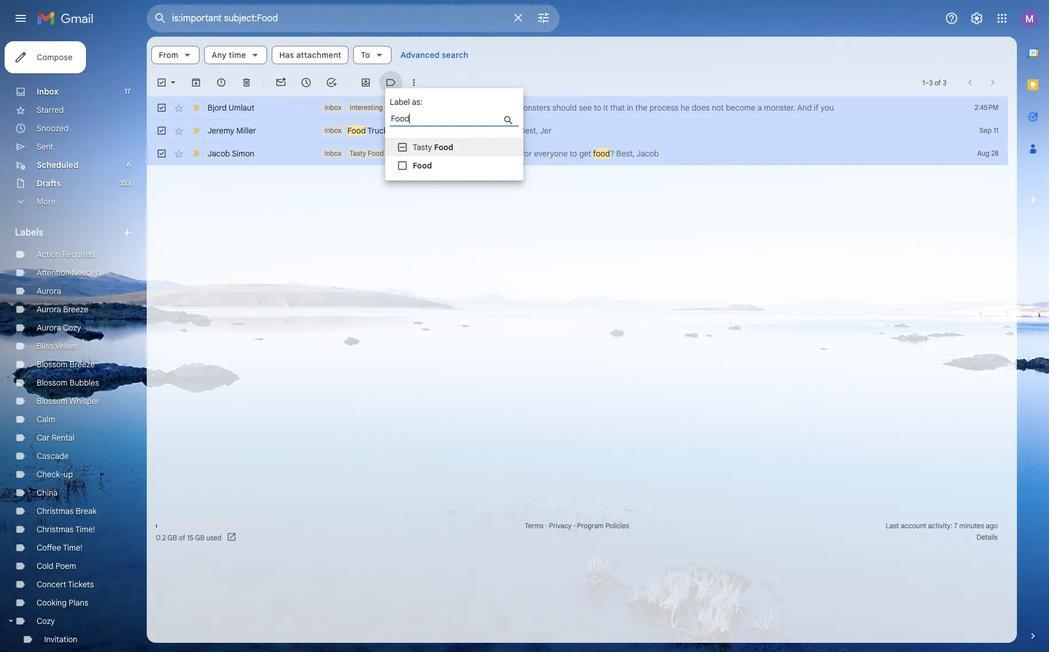 Task type: describe. For each thing, give the bounding box(es) containing it.
blossom bubbles
[[37, 378, 99, 388]]

1 horizontal spatial a
[[758, 103, 762, 113]]

labels
[[15, 227, 43, 239]]

1 · from the left
[[545, 522, 547, 530]]

concert tickets link
[[37, 580, 94, 590]]

scheduled link
[[37, 160, 78, 170]]

support image
[[945, 11, 959, 25]]

aug 28
[[978, 149, 999, 158]]

more button
[[0, 193, 138, 211]]

0 vertical spatial for
[[409, 103, 420, 113]]

0 vertical spatial food
[[476, 126, 493, 136]]

breeze for aurora breeze
[[63, 304, 88, 315]]

thought
[[421, 103, 452, 113]]

food - hello all, when is a good day for everyone to get food ? best, jacob
[[390, 149, 659, 159]]

blossom whisper
[[37, 396, 99, 407]]

cold poem link
[[37, 561, 76, 572]]

christmas break
[[37, 506, 97, 517]]

blossom for blossom whisper
[[37, 396, 68, 407]]

1 3 from the left
[[929, 78, 933, 87]]

aurora cozy link
[[37, 323, 81, 333]]

that
[[610, 103, 625, 113]]

0 horizontal spatial best,
[[520, 126, 538, 136]]

gmail image
[[37, 7, 99, 30]]

row containing jacob simon
[[147, 142, 1008, 165]]

cooking
[[37, 598, 67, 608]]

bjord umlaut
[[208, 103, 255, 113]]

food left as:
[[389, 103, 407, 113]]

account
[[901, 522, 927, 530]]

coffee
[[37, 543, 61, 553]]

program policies link
[[577, 522, 629, 530]]

settings image
[[970, 11, 984, 25]]

search mail image
[[150, 8, 171, 29]]

add to tasks image
[[326, 77, 337, 88]]

archive image
[[190, 77, 202, 88]]

6
[[127, 161, 131, 169]]

plans
[[69, 598, 88, 608]]

to
[[361, 50, 370, 60]]

0.2
[[156, 534, 166, 542]]

1 horizontal spatial to
[[594, 103, 602, 113]]

used
[[206, 534, 222, 542]]

clear search image
[[507, 6, 530, 29]]

aurora link
[[37, 286, 61, 296]]

follow link to manage storage image
[[226, 532, 238, 544]]

christmas time!
[[37, 525, 95, 535]]

advanced search button
[[396, 45, 473, 65]]

has
[[279, 50, 294, 60]]

cascade link
[[37, 451, 69, 462]]

1 horizontal spatial tasty
[[413, 142, 432, 153]]

from button
[[151, 46, 200, 64]]

15
[[187, 534, 194, 542]]

7
[[954, 522, 958, 530]]

inbox food trucks - hey, what's the best food truck? best, jer
[[325, 126, 552, 136]]

advanced search options image
[[532, 6, 555, 29]]

row containing jeremy miller
[[147, 119, 1008, 142]]

aurora cozy
[[37, 323, 81, 333]]

aurora breeze
[[37, 304, 88, 315]]

everyone
[[534, 149, 568, 159]]

2 jacob from the left
[[637, 149, 659, 159]]

see
[[579, 103, 592, 113]]

whoever
[[460, 103, 492, 113]]

food for thought
[[389, 103, 452, 113]]

blossom bubbles link
[[37, 378, 99, 388]]

from
[[159, 50, 178, 60]]

does
[[692, 103, 710, 113]]

jer
[[540, 126, 552, 136]]

compose
[[37, 52, 73, 63]]

1 vertical spatial to
[[570, 149, 577, 159]]

food down trucks
[[368, 149, 384, 158]]

attention needed
[[37, 268, 101, 278]]

needed
[[72, 268, 101, 278]]

inbox inside labels navigation
[[37, 87, 58, 97]]

1 vertical spatial food
[[593, 149, 610, 159]]

2 gb from the left
[[195, 534, 205, 542]]

is
[[471, 149, 477, 159]]

not
[[712, 103, 724, 113]]

blossom for blossom breeze
[[37, 360, 68, 370]]

ago
[[986, 522, 998, 530]]

2 3 from the left
[[943, 78, 947, 87]]

1 gb from the left
[[168, 534, 177, 542]]

sent link
[[37, 142, 53, 152]]

label as:
[[390, 97, 422, 107]]

1 vertical spatial for
[[522, 149, 532, 159]]

2 · from the left
[[574, 522, 575, 530]]

last account activity: 7 minutes ago details
[[886, 522, 998, 542]]

monster.
[[764, 103, 796, 113]]

and
[[797, 103, 812, 113]]

cooking plans link
[[37, 598, 88, 608]]

it
[[604, 103, 608, 113]]

none checkbox inside 'row'
[[156, 125, 167, 136]]

christmas for christmas time!
[[37, 525, 74, 535]]

0 horizontal spatial a
[[479, 149, 484, 159]]

snoozed link
[[37, 123, 69, 134]]

inbox inside the inbox food trucks - hey, what's the best food truck? best, jer
[[325, 126, 342, 135]]

truck?
[[495, 126, 518, 136]]

footer containing terms
[[147, 521, 1008, 544]]

china
[[37, 488, 58, 498]]

hello
[[416, 149, 434, 159]]

interesting
[[350, 103, 383, 112]]

christmas break link
[[37, 506, 97, 517]]

hey,
[[399, 126, 415, 136]]

when
[[448, 149, 469, 159]]

activity:
[[928, 522, 953, 530]]

row containing bjord umlaut
[[147, 96, 1008, 119]]

required
[[62, 249, 95, 260]]



Task type: vqa. For each thing, say whether or not it's contained in the screenshot.
first Verify from the right
no



Task type: locate. For each thing, give the bounding box(es) containing it.
best, right ?
[[617, 149, 635, 159]]

1 jacob from the left
[[208, 149, 230, 159]]

- left hello
[[410, 149, 414, 159]]

terms · privacy · program policies
[[525, 522, 629, 530]]

drafts link
[[37, 178, 61, 189]]

tasty
[[413, 142, 432, 153], [350, 149, 366, 158]]

all,
[[436, 149, 447, 159]]

–
[[925, 78, 929, 87]]

to left get
[[570, 149, 577, 159]]

1 vertical spatial of
[[179, 534, 185, 542]]

tab list
[[1017, 37, 1049, 611]]

0 vertical spatial time!
[[75, 525, 95, 535]]

program
[[577, 522, 604, 530]]

drafts
[[37, 178, 61, 189]]

jacob simon
[[208, 149, 254, 159]]

None checkbox
[[156, 77, 167, 88], [156, 102, 167, 114], [156, 148, 167, 159], [156, 77, 167, 88], [156, 102, 167, 114], [156, 148, 167, 159]]

attachment
[[296, 50, 341, 60]]

minutes
[[960, 522, 984, 530]]

gb right '15' at the left
[[195, 534, 205, 542]]

up
[[64, 470, 73, 480]]

invitation link
[[44, 635, 77, 645]]

0 horizontal spatial for
[[409, 103, 420, 113]]

aurora for aurora breeze
[[37, 304, 61, 315]]

a
[[758, 103, 762, 113], [479, 149, 484, 159]]

1 vertical spatial cozy
[[37, 616, 55, 627]]

for
[[409, 103, 420, 113], [522, 149, 532, 159]]

time!
[[75, 525, 95, 535], [63, 543, 82, 553]]

3 blossom from the top
[[37, 396, 68, 407]]

1 horizontal spatial best,
[[617, 149, 635, 159]]

car
[[37, 433, 50, 443]]

1 vertical spatial best,
[[617, 149, 635, 159]]

tasty food
[[413, 142, 454, 153], [350, 149, 384, 158]]

breeze up bubbles
[[70, 360, 95, 370]]

move to inbox image
[[360, 77, 372, 88]]

attention needed link
[[37, 268, 101, 278]]

jeremy miller
[[208, 126, 256, 136]]

gb
[[168, 534, 177, 542], [195, 534, 205, 542]]

labels heading
[[15, 227, 122, 239]]

1 vertical spatial aurora
[[37, 304, 61, 315]]

3 aurora from the top
[[37, 323, 61, 333]]

Label-as menu open text field
[[390, 112, 541, 127]]

tasty down 'what's' on the left of page
[[413, 142, 432, 153]]

of
[[935, 78, 941, 87], [179, 534, 185, 542]]

poem
[[56, 561, 76, 572]]

food down hey,
[[390, 149, 408, 159]]

0 vertical spatial breeze
[[63, 304, 88, 315]]

for left thought
[[409, 103, 420, 113]]

coffee time!
[[37, 543, 82, 553]]

aurora down attention
[[37, 286, 61, 296]]

food
[[476, 126, 493, 136], [593, 149, 610, 159]]

1 aurora from the top
[[37, 286, 61, 296]]

search
[[442, 50, 469, 60]]

sep 11
[[980, 126, 999, 135]]

0.2 gb of 15 gb used
[[156, 534, 222, 542]]

0 horizontal spatial to
[[570, 149, 577, 159]]

coffee time! link
[[37, 543, 82, 553]]

None checkbox
[[156, 125, 167, 136]]

- left hey,
[[394, 126, 397, 136]]

time! for christmas time!
[[75, 525, 95, 535]]

simon
[[232, 149, 254, 159]]

2 blossom from the top
[[37, 378, 68, 388]]

0 vertical spatial of
[[935, 78, 941, 87]]

tasty food down 'what's' on the left of page
[[413, 142, 454, 153]]

0 horizontal spatial tasty food
[[350, 149, 384, 158]]

3 right "1"
[[929, 78, 933, 87]]

1 vertical spatial breeze
[[70, 360, 95, 370]]

1 vertical spatial blossom
[[37, 378, 68, 388]]

main menu image
[[14, 11, 28, 25]]

2 row from the top
[[147, 119, 1008, 142]]

invitation
[[44, 635, 77, 645]]

row down jer
[[147, 142, 1008, 165]]

breeze
[[63, 304, 88, 315], [70, 360, 95, 370]]

details link
[[977, 533, 998, 542]]

check-up link
[[37, 470, 73, 480]]

0 vertical spatial to
[[594, 103, 602, 113]]

action required link
[[37, 249, 95, 260]]

blossom whisper link
[[37, 396, 99, 407]]

blossom breeze
[[37, 360, 95, 370]]

inbox link
[[37, 87, 58, 97]]

breeze up aurora cozy
[[63, 304, 88, 315]]

1 horizontal spatial the
[[636, 103, 648, 113]]

velvet
[[55, 341, 77, 352]]

aurora for aurora link
[[37, 286, 61, 296]]

cold
[[37, 561, 53, 572]]

details
[[977, 533, 998, 542]]

1 vertical spatial time!
[[63, 543, 82, 553]]

aurora up bliss
[[37, 323, 61, 333]]

0 vertical spatial best,
[[520, 126, 538, 136]]

a right is
[[479, 149, 484, 159]]

tickets
[[68, 580, 94, 590]]

2 vertical spatial blossom
[[37, 396, 68, 407]]

of right –
[[935, 78, 941, 87]]

0 vertical spatial aurora
[[37, 286, 61, 296]]

0 vertical spatial blossom
[[37, 360, 68, 370]]

1
[[923, 78, 925, 87]]

food left trucks
[[347, 126, 366, 136]]

action required
[[37, 249, 95, 260]]

time
[[229, 50, 246, 60]]

cozy down cooking
[[37, 616, 55, 627]]

miller
[[236, 126, 256, 136]]

3
[[929, 78, 933, 87], [943, 78, 947, 87]]

row up get
[[147, 119, 1008, 142]]

food down the inbox food trucks - hey, what's the best food truck? best, jer
[[434, 142, 454, 153]]

2 aurora from the top
[[37, 304, 61, 315]]

1 horizontal spatial tasty food
[[413, 142, 454, 153]]

1 christmas from the top
[[37, 506, 74, 517]]

if
[[814, 103, 819, 113]]

check-
[[37, 470, 64, 480]]

of left '15' at the left
[[179, 534, 185, 542]]

privacy
[[549, 522, 572, 530]]

0 horizontal spatial ·
[[545, 522, 547, 530]]

inbox
[[37, 87, 58, 97], [325, 103, 342, 112], [325, 126, 342, 135], [325, 149, 342, 158]]

2 vertical spatial aurora
[[37, 323, 61, 333]]

cozy link
[[37, 616, 55, 627]]

1 vertical spatial -
[[410, 149, 414, 159]]

umlaut
[[229, 103, 255, 113]]

jacob down jeremy
[[208, 149, 230, 159]]

cold poem
[[37, 561, 76, 572]]

compose button
[[5, 41, 86, 73]]

jacob right ?
[[637, 149, 659, 159]]

aurora down aurora link
[[37, 304, 61, 315]]

2:45 pm
[[975, 103, 999, 112]]

become
[[726, 103, 756, 113]]

time! for coffee time!
[[63, 543, 82, 553]]

whisper
[[69, 396, 99, 407]]

footer
[[147, 521, 1008, 544]]

1 – 3 of 3
[[923, 78, 947, 87]]

label
[[390, 97, 410, 107]]

1 horizontal spatial for
[[522, 149, 532, 159]]

1 vertical spatial christmas
[[37, 525, 74, 535]]

1 vertical spatial a
[[479, 149, 484, 159]]

3 row from the top
[[147, 142, 1008, 165]]

blossom down blossom breeze link
[[37, 378, 68, 388]]

0 horizontal spatial jacob
[[208, 149, 230, 159]]

trucks
[[368, 126, 392, 136]]

17
[[125, 87, 131, 96]]

Search mail text field
[[172, 13, 505, 24]]

0 horizontal spatial cozy
[[37, 616, 55, 627]]

the left best at the top left of page
[[444, 126, 456, 136]]

report spam image
[[216, 77, 227, 88]]

2 christmas from the top
[[37, 525, 74, 535]]

?
[[610, 149, 614, 159]]

1 horizontal spatial cozy
[[63, 323, 81, 333]]

bubbles
[[70, 378, 99, 388]]

check-up
[[37, 470, 73, 480]]

1 horizontal spatial of
[[935, 78, 941, 87]]

cozy up the velvet
[[63, 323, 81, 333]]

fights
[[494, 103, 515, 113]]

· right terms
[[545, 522, 547, 530]]

breeze for blossom breeze
[[70, 360, 95, 370]]

a right become
[[758, 103, 762, 113]]

0 horizontal spatial tasty
[[350, 149, 366, 158]]

0 vertical spatial the
[[636, 103, 648, 113]]

delete image
[[241, 77, 252, 88]]

0 horizontal spatial of
[[179, 534, 185, 542]]

aurora
[[37, 286, 61, 296], [37, 304, 61, 315], [37, 323, 61, 333]]

good
[[486, 149, 505, 159]]

0 horizontal spatial 3
[[929, 78, 933, 87]]

sep
[[980, 126, 992, 135]]

aurora for aurora cozy
[[37, 323, 61, 333]]

labels image
[[385, 77, 397, 88]]

1 row from the top
[[147, 96, 1008, 119]]

advanced search
[[401, 50, 469, 60]]

action
[[37, 249, 60, 260]]

to button
[[354, 46, 391, 64]]

0 vertical spatial -
[[394, 126, 397, 136]]

best, left jer
[[520, 126, 538, 136]]

time! down christmas time!
[[63, 543, 82, 553]]

tasty inside 'row'
[[350, 149, 366, 158]]

to left it
[[594, 103, 602, 113]]

0 vertical spatial a
[[758, 103, 762, 113]]

row up jer
[[147, 96, 1008, 119]]

0 horizontal spatial food
[[476, 126, 493, 136]]

tasty food down trucks
[[350, 149, 384, 158]]

1 vertical spatial the
[[444, 126, 456, 136]]

1 horizontal spatial -
[[410, 149, 414, 159]]

food right best at the top left of page
[[476, 126, 493, 136]]

in
[[627, 103, 634, 113]]

0 horizontal spatial gb
[[168, 534, 177, 542]]

bliss velvet link
[[37, 341, 77, 352]]

0 horizontal spatial -
[[394, 126, 397, 136]]

blossom for blossom bubbles
[[37, 378, 68, 388]]

starred link
[[37, 105, 64, 115]]

blossom down bliss velvet link at bottom left
[[37, 360, 68, 370]]

tasty food inside 'row'
[[350, 149, 384, 158]]

the right in
[[636, 103, 648, 113]]

christmas down china
[[37, 506, 74, 517]]

jacob
[[208, 149, 230, 159], [637, 149, 659, 159]]

food right get
[[593, 149, 610, 159]]

353
[[119, 179, 131, 188]]

tasty down interesting
[[350, 149, 366, 158]]

you
[[821, 103, 834, 113]]

1 horizontal spatial jacob
[[637, 149, 659, 159]]

more image
[[408, 77, 420, 88]]

1 horizontal spatial ·
[[574, 522, 575, 530]]

1 horizontal spatial 3
[[943, 78, 947, 87]]

1 blossom from the top
[[37, 360, 68, 370]]

blossom up calm
[[37, 396, 68, 407]]

christmas up coffee time! link
[[37, 525, 74, 535]]

3 right –
[[943, 78, 947, 87]]

whoever fights monsters should see to it that in the process he does not  become a monster. and if you
[[460, 103, 834, 113]]

gb right 0.2 at the left of page
[[168, 534, 177, 542]]

christmas for christmas break
[[37, 506, 74, 517]]

for right day
[[522, 149, 532, 159]]

0 horizontal spatial the
[[444, 126, 456, 136]]

time! down break
[[75, 525, 95, 535]]

christmas time! link
[[37, 525, 95, 535]]

advanced
[[401, 50, 440, 60]]

jeremy
[[208, 126, 234, 136]]

0 vertical spatial cozy
[[63, 323, 81, 333]]

0 vertical spatial christmas
[[37, 506, 74, 517]]

break
[[76, 506, 97, 517]]

aug
[[978, 149, 990, 158]]

get
[[579, 149, 591, 159]]

row
[[147, 96, 1008, 119], [147, 119, 1008, 142], [147, 142, 1008, 165]]

blossom
[[37, 360, 68, 370], [37, 378, 68, 388], [37, 396, 68, 407]]

food down hello
[[413, 161, 432, 171]]

· right privacy link
[[574, 522, 575, 530]]

None search field
[[147, 5, 560, 32]]

labels navigation
[[0, 37, 147, 653]]

snooze image
[[300, 77, 312, 88]]

1 horizontal spatial food
[[593, 149, 610, 159]]

1 horizontal spatial gb
[[195, 534, 205, 542]]



